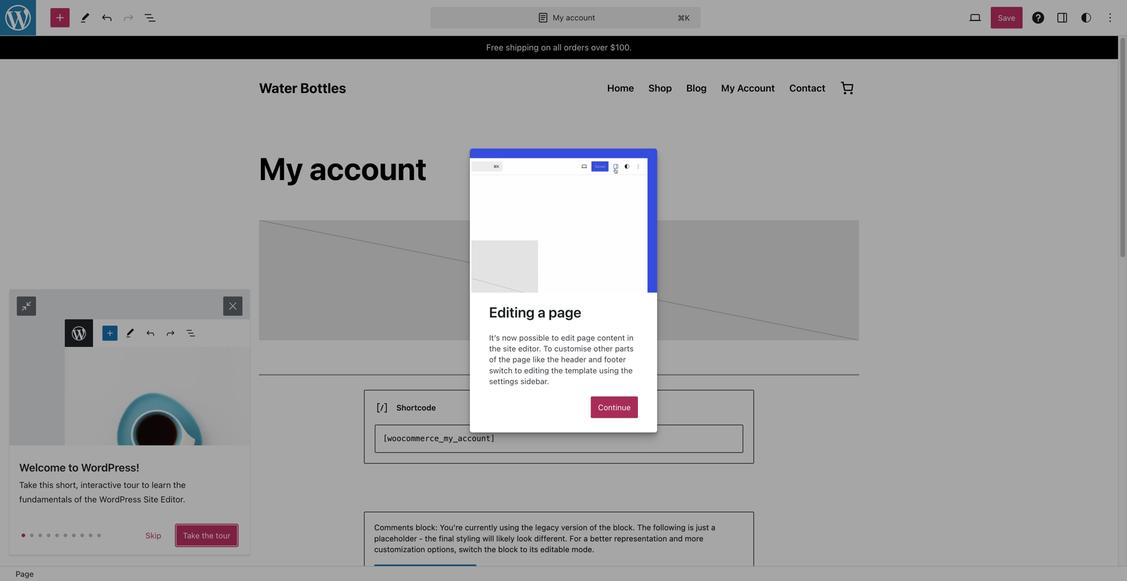 Task type: describe. For each thing, give the bounding box(es) containing it.
short,
[[56, 480, 78, 490]]

using
[[599, 366, 619, 375]]

parts
[[615, 344, 634, 353]]

the down interactive
[[84, 494, 97, 504]]

now
[[502, 333, 517, 342]]

a
[[538, 304, 546, 321]]

1 vertical spatial page
[[577, 333, 595, 342]]

content
[[597, 333, 625, 342]]

⌘k
[[678, 13, 690, 22]]

settings
[[489, 377, 519, 386]]

take for take the tour
[[183, 531, 200, 540]]

my account
[[553, 13, 595, 22]]

possible
[[519, 333, 550, 342]]

other
[[594, 344, 613, 353]]

like
[[533, 355, 545, 364]]

to left 'edit'
[[552, 333, 559, 342]]

tour inside button
[[216, 531, 231, 540]]

of inside it's now possible to edit page content in the site editor. to customise other parts of the page like the header and footer switch to editing the template using the settings sidebar.
[[489, 355, 497, 364]]

and
[[589, 355, 602, 364]]

redo image
[[121, 11, 136, 25]]

switch
[[489, 366, 513, 375]]

the down it's
[[489, 344, 501, 353]]

tour inside the take this short, interactive tour to learn the fundamentals of the wordpress site editor.
[[124, 480, 139, 490]]

skip button
[[138, 525, 169, 546]]

welcome to wordpress!
[[19, 461, 140, 474]]

sidebar.
[[521, 377, 549, 386]]

site
[[144, 494, 158, 504]]

footer
[[604, 355, 626, 364]]

to inside the take this short, interactive tour to learn the fundamentals of the wordpress site editor.
[[142, 480, 149, 490]]

the inside take the tour button
[[202, 531, 214, 540]]

wordpress!
[[81, 461, 140, 474]]

take the tour button
[[176, 525, 238, 546]]

the down footer
[[621, 366, 633, 375]]

customise
[[555, 344, 592, 353]]

minimize tour image
[[19, 299, 31, 313]]

to up short,
[[68, 461, 79, 474]]

undo image
[[100, 11, 114, 25]]

the up switch
[[499, 355, 511, 364]]

it's now possible to edit page content in the site editor. to customise other parts of the page like the header and footer switch to editing the template using the settings sidebar.
[[489, 333, 634, 386]]

my
[[553, 13, 564, 22]]

pagination control element
[[19, 525, 240, 546]]

header
[[561, 355, 587, 364]]

learn
[[152, 480, 171, 490]]



Task type: vqa. For each thing, say whether or not it's contained in the screenshot.
left TAKE
yes



Task type: locate. For each thing, give the bounding box(es) containing it.
0 horizontal spatial tour
[[124, 480, 139, 490]]

take inside the take this short, interactive tour to learn the fundamentals of the wordpress site editor.
[[19, 480, 37, 490]]

page up customise
[[577, 333, 595, 342]]

it's
[[489, 333, 500, 342]]

site icon image
[[0, 0, 37, 37]]

to
[[544, 344, 552, 353]]

0 horizontal spatial take
[[19, 480, 37, 490]]

take
[[19, 480, 37, 490], [183, 531, 200, 540]]

page
[[549, 304, 582, 321], [577, 333, 595, 342], [513, 355, 531, 364]]

page
[[16, 569, 34, 578]]

close tour image
[[227, 299, 239, 313]]

of down short,
[[74, 494, 82, 504]]

0 vertical spatial tour
[[124, 480, 139, 490]]

editing a page
[[489, 304, 582, 321]]

account
[[566, 13, 595, 22]]

0 horizontal spatial of
[[74, 494, 82, 504]]

of up switch
[[489, 355, 497, 364]]

0 vertical spatial of
[[489, 355, 497, 364]]

this
[[39, 480, 54, 490]]

of inside the take this short, interactive tour to learn the fundamentals of the wordpress site editor.
[[74, 494, 82, 504]]

1 vertical spatial take
[[183, 531, 200, 540]]

1 horizontal spatial tour
[[216, 531, 231, 540]]

to up site
[[142, 480, 149, 490]]

edit
[[561, 333, 575, 342]]

editor.
[[161, 494, 185, 504]]

page right a on the bottom left
[[549, 304, 582, 321]]

editing
[[489, 304, 535, 321]]

take left this
[[19, 480, 37, 490]]

of
[[489, 355, 497, 364], [74, 494, 82, 504]]

interactive
[[81, 480, 121, 490]]

take the tour
[[183, 531, 231, 540]]

take right 'skip' button
[[183, 531, 200, 540]]

editing a page document
[[470, 149, 657, 432]]

2 vertical spatial page
[[513, 355, 531, 364]]

in
[[627, 333, 634, 342]]

0 vertical spatial take
[[19, 480, 37, 490]]

tour
[[124, 480, 139, 490], [216, 531, 231, 540]]

take this short, interactive tour to learn the fundamentals of the wordpress site editor.
[[19, 480, 186, 504]]

editor top bar region
[[0, 0, 1128, 36]]

1 horizontal spatial take
[[183, 531, 200, 540]]

the
[[489, 344, 501, 353], [499, 355, 511, 364], [547, 355, 559, 364], [551, 366, 563, 375], [621, 366, 633, 375], [173, 480, 186, 490], [84, 494, 97, 504], [202, 531, 214, 540]]

wordpress
[[99, 494, 141, 504]]

fundamentals
[[19, 494, 72, 504]]

continue button
[[591, 396, 638, 418]]

editor.
[[518, 344, 542, 353]]

welcome
[[19, 461, 66, 474]]

the down header
[[551, 366, 563, 375]]

skip
[[146, 531, 161, 540]]

take inside button
[[183, 531, 200, 540]]

page down the 'editor.'
[[513, 355, 531, 364]]

continue
[[598, 403, 631, 412]]

site
[[503, 344, 516, 353]]

0 vertical spatial page
[[549, 304, 582, 321]]

template
[[565, 366, 597, 375]]

1 vertical spatial tour
[[216, 531, 231, 540]]

the up editor.
[[173, 480, 186, 490]]

editing
[[524, 366, 549, 375]]

to right switch
[[515, 366, 522, 375]]

1 horizontal spatial of
[[489, 355, 497, 364]]

1 vertical spatial of
[[74, 494, 82, 504]]

tour media image
[[10, 289, 250, 445]]

the down to
[[547, 355, 559, 364]]

to
[[552, 333, 559, 342], [515, 366, 522, 375], [68, 461, 79, 474], [142, 480, 149, 490]]

take for take this short, interactive tour to learn the fundamentals of the wordpress site editor.
[[19, 480, 37, 490]]

the right 'skip' button
[[202, 531, 214, 540]]



